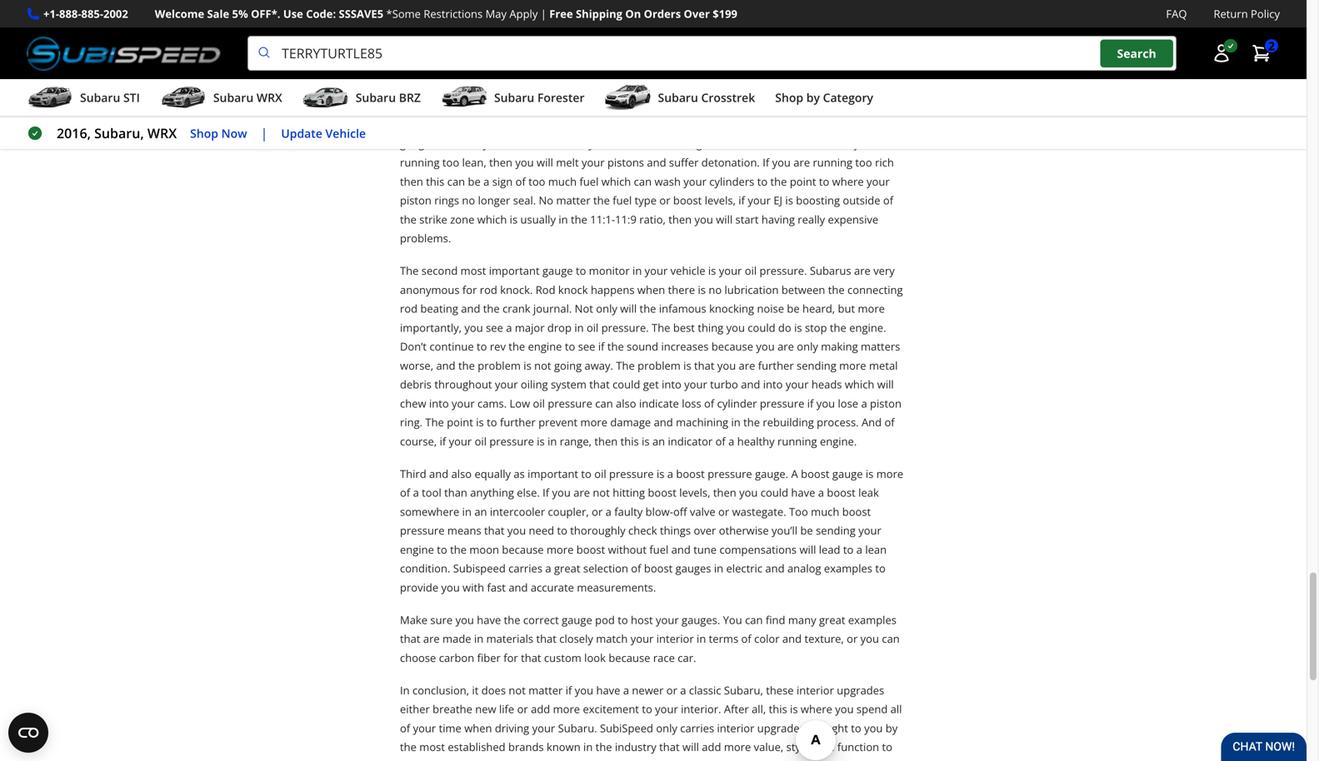 Task type: describe. For each thing, give the bounding box(es) containing it.
prevent
[[539, 415, 578, 430]]

gauge inside chances are, your wrx is modified. and if you have any turbocharged vehicle or any modified vehicle for that matter, there are a few gauges that you must have. not should, but must have if you want your engine to live. when getting your vehicle tuned with a piggyback system such as the cobb accessport, or if you have a stand alone engine management system, or if you are going on the dyno, all tuners will reference one particular gauge and that is the wideband o2 aka air/fuel ratio gauge. this tells you how lean or rich your vehicle is running under load or under boost. if you are running too lean, then you will melt your pistons and suffer detonation. if you are running too rich then this can be a sign of too much fuel which can wash your cylinders to the point to where your piston rings no longer seal. no matter the fuel type or boost levels, if your ej is boosting outside of the strike zone which is usually in the 11:1-11:9 ratio, then you will start having really expensive problems.
[[625, 117, 656, 132]]

1 horizontal spatial rod
[[480, 282, 498, 297]]

making
[[821, 339, 858, 354]]

that down management
[[681, 117, 701, 132]]

boost down thoroughly on the bottom left of the page
[[577, 542, 605, 557]]

subaru forester
[[494, 90, 585, 106]]

shop now
[[190, 125, 247, 141]]

you up the ej
[[772, 155, 791, 170]]

running down "this"
[[400, 155, 440, 170]]

if up "start"
[[739, 193, 745, 208]]

ratio
[[868, 117, 894, 132]]

choose inside the in conclusion, it does not matter if you have a newer or a classic subaru, these interior upgrades either breathe new life or add more excitement to your interior. after all, this is where you spend all of your time when driving your subaru. subispeed only carries interior upgrades brought to you by the most established brands known in the industry that will add more value, style, and function to your interior. with the massive variety of choices so take your time, and choose the right pro
[[763, 759, 799, 762]]

lose
[[838, 396, 859, 411]]

and down value,
[[741, 759, 760, 762]]

1 horizontal spatial too
[[529, 174, 546, 189]]

oil up equally
[[475, 434, 487, 449]]

to down cams. in the left of the page
[[487, 415, 497, 430]]

to up knock
[[576, 263, 586, 278]]

0 horizontal spatial |
[[261, 124, 268, 142]]

need
[[529, 524, 554, 539]]

in down gauges.
[[697, 632, 706, 647]]

also inside the second most important gauge to monitor in your vehicle is your oil pressure. subarus are very anonymous for rod knock. rod knock happens when there is no lubrication between the connecting rod beating and the crank journal. not only will the infamous knocking noise be heard, but more importantly, you see a major drop in oil pressure. the best thing you could do is stop the engine. don't continue to rev the engine to see if the sound increases because you are only making matters worse, and the problem is not going away. the problem is that you are further sending more metal debris throughout your oiling system that could get into your turbo and into your heads which will chew into your cams. low oil pressure can also indicate loss of cylinder pressure if you lose a piston ring. the point is to further prevent more damage and machining in the rebuilding process. and of course, if your oil pressure is in range, then this is an indicator of a healthy running engine.
[[616, 396, 636, 411]]

button image
[[1212, 43, 1232, 63]]

0 horizontal spatial see
[[486, 320, 503, 335]]

2
[[1269, 38, 1275, 54]]

subaru for subaru brz
[[356, 90, 396, 106]]

1 vertical spatial engine.
[[820, 434, 857, 449]]

subaru wrx button
[[160, 83, 282, 116]]

increases
[[661, 339, 709, 354]]

if down heads
[[807, 396, 814, 411]]

a subaru crosstrek thumbnail image image
[[605, 85, 651, 110]]

is up knocking
[[708, 263, 716, 278]]

to left rev
[[477, 339, 487, 354]]

subaru sti
[[80, 90, 140, 106]]

then inside the second most important gauge to monitor in your vehicle is your oil pressure. subarus are very anonymous for rod knock. rod knock happens when there is no lubrication between the connecting rod beating and the crank journal. not only will the infamous knocking noise be heard, but more importantly, you see a major drop in oil pressure. the best thing you could do is stop the engine. don't continue to rev the engine to see if the sound increases because you are only making matters worse, and the problem is not going away. the problem is that you are further sending more metal debris throughout your oiling system that could get into your turbo and into your heads which will chew into your cams. low oil pressure can also indicate loss of cylinder pressure if you lose a piston ring. the point is to further prevent more damage and machining in the rebuilding process. and of course, if your oil pressure is in range, then this is an indicator of a healthy running engine.
[[595, 434, 618, 449]]

that down away.
[[590, 377, 610, 392]]

but inside the second most important gauge to monitor in your vehicle is your oil pressure. subarus are very anonymous for rod knock. rod knock happens when there is no lubrication between the connecting rod beating and the crank journal. not only will the infamous knocking noise be heard, but more importantly, you see a major drop in oil pressure. the best thing you could do is stop the engine. don't continue to rev the engine to see if the sound increases because you are only making matters worse, and the problem is not going away. the problem is that you are further sending more metal debris throughout your oiling system that could get into your turbo and into your heads which will chew into your cams. low oil pressure can also indicate loss of cylinder pressure if you lose a piston ring. the point is to further prevent more damage and machining in the rebuilding process. and of course, if your oil pressure is in range, then this is an indicator of a healthy running engine.
[[838, 301, 855, 316]]

for inside chances are, your wrx is modified. and if you have any turbocharged vehicle or any modified vehicle for that matter, there are a few gauges that you must have. not should, but must have if you want your engine to live. when getting your vehicle tuned with a piggyback system such as the cobb accessport, or if you have a stand alone engine management system, or if you are going on the dyno, all tuners will reference one particular gauge and that is the wideband o2 aka air/fuel ratio gauge. this tells you how lean or rich your vehicle is running under load or under boost. if you are running too lean, then you will melt your pistons and suffer detonation. if you are running too rich then this can be a sign of too much fuel which can wash your cylinders to the point to where your piston rings no longer seal. no matter the fuel type or boost levels, if your ej is boosting outside of the strike zone which is usually in the 11:1-11:9 ratio, then you will start having really expensive problems.
[[438, 60, 452, 75]]

1 horizontal spatial see
[[578, 339, 596, 354]]

a left classic
[[680, 683, 686, 698]]

wastegate.
[[732, 505, 787, 520]]

boosting
[[796, 193, 840, 208]]

you down spend
[[864, 721, 883, 736]]

update vehicle button
[[281, 124, 366, 143]]

point inside chances are, your wrx is modified. and if you have any turbocharged vehicle or any modified vehicle for that matter, there are a few gauges that you must have. not should, but must have if you want your engine to live. when getting your vehicle tuned with a piggyback system such as the cobb accessport, or if you have a stand alone engine management system, or if you are going on the dyno, all tuners will reference one particular gauge and that is the wideband o2 aka air/fuel ratio gauge. this tells you how lean or rich your vehicle is running under load or under boost. if you are running too lean, then you will melt your pistons and suffer detonation. if you are running too rich then this can be a sign of too much fuel which can wash your cylinders to the point to where your piston rings no longer seal. no matter the fuel type or boost levels, if your ej is boosting outside of the strike zone which is usually in the 11:1-11:9 ratio, then you will start having really expensive problems.
[[790, 174, 816, 189]]

important inside third and also equally as important to oil pressure is a boost pressure gauge. a boost gauge is more of a tool than anything else. if you are not hitting boost levels, then you could have a boost leak somewhere in an intercooler coupler, or a faulty blow-off valve or wastegate. too much boost pressure means that you need to thoroughly check things over otherwise you'll be sending your engine to the moon because more boost without fuel and tune compensations will lead to a lean condition. subispeed carries a great selection of boost gauges in electric and analog examples to provide you with fast and accurate measurements.
[[528, 467, 579, 482]]

will inside third and also equally as important to oil pressure is a boost pressure gauge. a boost gauge is more of a tool than anything else. if you are not hitting boost levels, then you could have a boost leak somewhere in an intercooler coupler, or a faulty blow-off valve or wastegate. too much boost pressure means that you need to thoroughly check things over otherwise you'll be sending your engine to the moon because more boost without fuel and tune compensations will lead to a lean condition. subispeed carries a great selection of boost gauges in electric and analog examples to provide you with fast and accurate measurements.
[[800, 542, 816, 557]]

888-
[[59, 6, 81, 21]]

you down on
[[613, 41, 631, 56]]

a left newer
[[623, 683, 629, 698]]

engine inside third and also equally as important to oil pressure is a boost pressure gauge. a boost gauge is more of a tool than anything else. if you are not hitting boost levels, then you could have a boost leak somewhere in an intercooler coupler, or a faulty blow-off valve or wastegate. too much boost pressure means that you need to thoroughly check things over otherwise you'll be sending your engine to the moon because more boost without fuel and tune compensations will lead to a lean condition. subispeed carries a great selection of boost gauges in electric and analog examples to provide you with fast and accurate measurements.
[[400, 542, 434, 557]]

can right you
[[745, 613, 763, 628]]

open widget image
[[8, 714, 48, 754]]

gauge. inside third and also equally as important to oil pressure is a boost pressure gauge. a boost gauge is more of a tool than anything else. if you are not hitting boost levels, then you could have a boost leak somewhere in an intercooler coupler, or a faulty blow-off valve or wastegate. too much boost pressure means that you need to thoroughly check things over otherwise you'll be sending your engine to the moon because more boost without fuel and tune compensations will lead to a lean condition. subispeed carries a great selection of boost gauges in electric and analog examples to provide you with fast and accurate measurements.
[[755, 467, 789, 482]]

the down style,
[[802, 759, 819, 762]]

0 vertical spatial could
[[748, 320, 776, 335]]

boost right a
[[801, 467, 830, 482]]

as inside third and also equally as important to oil pressure is a boost pressure gauge. a boost gauge is more of a tool than anything else. if you are not hitting boost levels, then you could have a boost leak somewhere in an intercooler coupler, or a faulty blow-off valve or wastegate. too much boost pressure means that you need to thoroughly check things over otherwise you'll be sending your engine to the moon because more boost without fuel and tune compensations will lead to a lean condition. subispeed carries a great selection of boost gauges in electric and analog examples to provide you with fast and accurate measurements.
[[514, 467, 525, 482]]

as inside chances are, your wrx is modified. and if you have any turbocharged vehicle or any modified vehicle for that matter, there are a few gauges that you must have. not should, but must have if you want your engine to live. when getting your vehicle tuned with a piggyback system such as the cobb accessport, or if you have a stand alone engine management system, or if you are going on the dyno, all tuners will reference one particular gauge and that is the wideband o2 aka air/fuel ratio gauge. this tells you how lean or rich your vehicle is running under load or under boost. if you are running too lean, then you will melt your pistons and suffer detonation. if you are running too rich then this can be a sign of too much fuel which can wash your cylinders to the point to where your piston rings no longer seal. no matter the fuel type or boost levels, if your ej is boosting outside of the strike zone which is usually in the 11:1-11:9 ratio, then you will start having really expensive problems.
[[844, 79, 855, 94]]

sending inside the second most important gauge to monitor in your vehicle is your oil pressure. subarus are very anonymous for rod knock. rod knock happens when there is no lubrication between the connecting rod beating and the crank journal. not only will the infamous knocking noise be heard, but more importantly, you see a major drop in oil pressure. the best thing you could do is stop the engine. don't continue to rev the engine to see if the sound increases because you are only making matters worse, and the problem is not going away. the problem is that you are further sending more metal debris throughout your oiling system that could get into your turbo and into your heads which will chew into your cams. low oil pressure can also indicate loss of cylinder pressure if you lose a piston ring. the point is to further prevent more damage and machining in the rebuilding process. and of course, if your oil pressure is in range, then this is an indicator of a healthy running engine.
[[797, 358, 837, 373]]

have inside the in conclusion, it does not matter if you have a newer or a classic subaru, these interior upgrades either breathe new life or add more excitement to your interior. after all, this is where you spend all of your time when driving your subaru. subispeed only carries interior upgrades brought to you by the most established brands known in the industry that will add more value, style, and function to your interior. with the massive variety of choices so take your time, and choose the right pro
[[596, 683, 621, 698]]

when inside the in conclusion, it does not matter if you have a newer or a classic subaru, these interior upgrades either breathe new life or add more excitement to your interior. after all, this is where you spend all of your time when driving your subaru. subispeed only carries interior upgrades brought to you by the most established brands known in the industry that will add more value, style, and function to your interior. with the massive variety of choices so take your time, and choose the right pro
[[464, 721, 492, 736]]

rod
[[536, 282, 556, 297]]

1 problem from the left
[[478, 358, 521, 373]]

the up away.
[[608, 339, 624, 354]]

not inside chances are, your wrx is modified. and if you have any turbocharged vehicle or any modified vehicle for that matter, there are a few gauges that you must have. not should, but must have if you want your engine to live. when getting your vehicle tuned with a piggyback system such as the cobb accessport, or if you have a stand alone engine management system, or if you are going on the dyno, all tuners will reference one particular gauge and that is the wideband o2 aka air/fuel ratio gauge. this tells you how lean or rich your vehicle is running under load or under boost. if you are running too lean, then you will melt your pistons and suffer detonation. if you are running too rich then this can be a sign of too much fuel which can wash your cylinders to the point to where your piston rings no longer seal. no matter the fuel type or boost levels, if your ej is boosting outside of the strike zone which is usually in the 11:1-11:9 ratio, then you will start having really expensive problems.
[[739, 60, 757, 75]]

provide
[[400, 580, 439, 595]]

not inside third and also equally as important to oil pressure is a boost pressure gauge. a boost gauge is more of a tool than anything else. if you are not hitting boost levels, then you could have a boost leak somewhere in an intercooler coupler, or a faulty blow-off valve or wastegate. too much boost pressure means that you need to thoroughly check things over otherwise you'll be sending your engine to the moon because more boost without fuel and tune compensations will lead to a lean condition. subispeed carries a great selection of boost gauges in electric and analog examples to provide you with fast and accurate measurements.
[[593, 486, 610, 501]]

right
[[822, 759, 845, 762]]

made
[[443, 632, 471, 647]]

0 vertical spatial further
[[758, 358, 794, 373]]

if up away.
[[598, 339, 605, 354]]

is up 'oiling'
[[524, 358, 532, 373]]

start
[[736, 212, 759, 227]]

pressure up prevent
[[548, 396, 593, 411]]

faq
[[1166, 6, 1187, 21]]

system inside the second most important gauge to monitor in your vehicle is your oil pressure. subarus are very anonymous for rod knock. rod knock happens when there is no lubrication between the connecting rod beating and the crank journal. not only will the infamous knocking noise be heard, but more importantly, you see a major drop in oil pressure. the best thing you could do is stop the engine. don't continue to rev the engine to see if the sound increases because you are only making matters worse, and the problem is not going away. the problem is that you are further sending more metal debris throughout your oiling system that could get into your turbo and into your heads which will chew into your cams. low oil pressure can also indicate loss of cylinder pressure if you lose a piston ring. the point is to further prevent more damage and machining in the rebuilding process. and of course, if your oil pressure is in range, then this is an indicator of a healthy running engine.
[[551, 377, 587, 392]]

wash
[[655, 174, 681, 189]]

indicate
[[639, 396, 679, 411]]

have down live.
[[505, 98, 529, 113]]

cobb
[[877, 79, 906, 94]]

materials
[[486, 632, 534, 647]]

vehicle up pistons
[[614, 136, 649, 151]]

0 vertical spatial interior.
[[681, 702, 721, 717]]

+1-888-885-2002 link
[[43, 5, 128, 23]]

1 vertical spatial pressure.
[[602, 320, 649, 335]]

1 vertical spatial could
[[613, 377, 640, 392]]

be inside chances are, your wrx is modified. and if you have any turbocharged vehicle or any modified vehicle for that matter, there are a few gauges that you must have. not should, but must have if you want your engine to live. when getting your vehicle tuned with a piggyback system such as the cobb accessport, or if you have a stand alone engine management system, or if you are going on the dyno, all tuners will reference one particular gauge and that is the wideband o2 aka air/fuel ratio gauge. this tells you how lean or rich your vehicle is running under load or under boost. if you are running too lean, then you will melt your pistons and suffer detonation. if you are running too rich then this can be a sign of too much fuel which can wash your cylinders to the point to where your piston rings no longer seal. no matter the fuel type or boost levels, if your ej is boosting outside of the strike zone which is usually in the 11:1-11:9 ratio, then you will start having really expensive problems.
[[468, 174, 481, 189]]

value,
[[754, 740, 784, 755]]

matter,
[[478, 60, 516, 75]]

gauge inside third and also equally as important to oil pressure is a boost pressure gauge. a boost gauge is more of a tool than anything else. if you are not hitting boost levels, then you could have a boost leak somewhere in an intercooler coupler, or a faulty blow-off valve or wastegate. too much boost pressure means that you need to thoroughly check things over otherwise you'll be sending your engine to the moon because more boost without fuel and tune compensations will lead to a lean condition. subispeed carries a great selection of boost gauges in electric and analog examples to provide you with fast and accurate measurements.
[[833, 467, 863, 482]]

you up tuned
[[659, 60, 678, 75]]

subaru crosstrek button
[[605, 83, 755, 116]]

brought
[[808, 721, 848, 736]]

most inside the in conclusion, it does not matter if you have a newer or a classic subaru, these interior upgrades either breathe new life or add more excitement to your interior. after all, this is where you spend all of your time when driving your subaru. subispeed only carries interior upgrades brought to you by the most established brands known in the industry that will add more value, style, and function to your interior. with the massive variety of choices so take your time, and choose the right pro
[[420, 740, 445, 755]]

over
[[684, 6, 710, 21]]

1 vertical spatial rod
[[400, 301, 418, 316]]

car.
[[678, 651, 696, 666]]

live.
[[504, 79, 524, 94]]

turbo
[[710, 377, 738, 392]]

0 horizontal spatial upgrades
[[758, 721, 805, 736]]

that inside the in conclusion, it does not matter if you have a newer or a classic subaru, these interior upgrades either breathe new life or add more excitement to your interior. after all, this is where you spend all of your time when driving your subaru. subispeed only carries interior upgrades brought to you by the most established brands known in the industry that will add more value, style, and function to your interior. with the massive variety of choices so take your time, and choose the right pro
[[659, 740, 680, 755]]

gauge. inside chances are, your wrx is modified. and if you have any turbocharged vehicle or any modified vehicle for that matter, there are a few gauges that you must have. not should, but must have if you want your engine to live. when getting your vehicle tuned with a piggyback system such as the cobb accessport, or if you have a stand alone engine management system, or if you are going on the dyno, all tuners will reference one particular gauge and that is the wideband o2 aka air/fuel ratio gauge. this tells you how lean or rich your vehicle is running under load or under boost. if you are running too lean, then you will melt your pistons and suffer detonation. if you are running too rich then this can be a sign of too much fuel which can wash your cylinders to the point to where your piston rings no longer seal. no matter the fuel type or boost levels, if your ej is boosting outside of the strike zone which is usually in the 11:1-11:9 ratio, then you will start having really expensive problems.
[[400, 136, 433, 151]]

oil up lubrication
[[745, 263, 757, 278]]

2 problem from the left
[[638, 358, 681, 373]]

in inside the in conclusion, it does not matter if you have a newer or a classic subaru, these interior upgrades either breathe new life or add more excitement to your interior. after all, this is where you spend all of your time when driving your subaru. subispeed only carries interior upgrades brought to you by the most established brands known in the industry that will add more value, style, and function to your interior. with the massive variety of choices so take your time, and choose the right pro
[[584, 740, 593, 755]]

a left the 'leak'
[[818, 486, 824, 501]]

where inside chances are, your wrx is modified. and if you have any turbocharged vehicle or any modified vehicle for that matter, there are a few gauges that you must have. not should, but must have if you want your engine to live. when getting your vehicle tuned with a piggyback system such as the cobb accessport, or if you have a stand alone engine management system, or if you are going on the dyno, all tuners will reference one particular gauge and that is the wideband o2 aka air/fuel ratio gauge. this tells you how lean or rich your vehicle is running under load or under boost. if you are running too lean, then you will melt your pistons and suffer detonation. if you are running too rich then this can be a sign of too much fuel which can wash your cylinders to the point to where your piston rings no longer seal. no matter the fuel type or boost levels, if your ej is boosting outside of the strike zone which is usually in the 11:1-11:9 ratio, then you will start having really expensive problems.
[[832, 174, 864, 189]]

a right lead
[[857, 542, 863, 557]]

journal.
[[533, 301, 572, 316]]

piggyback
[[726, 79, 776, 94]]

shop for shop by category
[[775, 90, 804, 106]]

a left sign
[[484, 174, 490, 189]]

a subaru brz thumbnail image image
[[302, 85, 349, 110]]

oil right low
[[533, 396, 545, 411]]

heads
[[812, 377, 842, 392]]

and down things
[[672, 542, 691, 557]]

have inside make sure you have the correct gauge pod to host your gauges. you can find many great examples that are made in materials that closely match your interior in terms of color and texture, or you can choose carbon fiber for that custom look because race car.
[[477, 613, 501, 628]]

ring.
[[400, 415, 423, 430]]

1 horizontal spatial rich
[[875, 155, 894, 170]]

you up cobb
[[885, 60, 903, 75]]

1 under from the left
[[705, 136, 736, 151]]

you right texture,
[[861, 632, 879, 647]]

fiber
[[477, 651, 501, 666]]

if inside the in conclusion, it does not matter if you have a newer or a classic subaru, these interior upgrades either breathe new life or add more excitement to your interior. after all, this is where you spend all of your time when driving your subaru. subispeed only carries interior upgrades brought to you by the most established brands known in the industry that will add more value, style, and function to your interior. with the massive variety of choices so take your time, and choose the right pro
[[566, 683, 572, 698]]

interior inside make sure you have the correct gauge pod to host your gauges. you can find many great examples that are made in materials that closely match your interior in terms of color and texture, or you can choose carbon fiber for that custom look because race car.
[[657, 632, 694, 647]]

gauges inside chances are, your wrx is modified. and if you have any turbocharged vehicle or any modified vehicle for that matter, there are a few gauges that you must have. not should, but must have if you want your engine to live. when getting your vehicle tuned with a piggyback system such as the cobb accessport, or if you have a stand alone engine management system, or if you are going on the dyno, all tuners will reference one particular gauge and that is the wideband o2 aka air/fuel ratio gauge. this tells you how lean or rich your vehicle is running under load or under boost. if you are running too lean, then you will melt your pistons and suffer detonation. if you are running too rich then this can be a sign of too much fuel which can wash your cylinders to the point to where your piston rings no longer seal. no matter the fuel type or boost levels, if your ej is boosting outside of the strike zone which is usually in the 11:1-11:9 ratio, then you will start having really expensive problems.
[[597, 60, 633, 75]]

also inside third and also equally as important to oil pressure is a boost pressure gauge. a boost gauge is more of a tool than anything else. if you are not hitting boost levels, then you could have a boost leak somewhere in an intercooler coupler, or a faulty blow-off valve or wastegate. too much boost pressure means that you need to thoroughly check things over otherwise you'll be sending your engine to the moon because more boost without fuel and tune compensations will lead to a lean condition. subispeed carries a great selection of boost gauges in electric and analog examples to provide you with fast and accurate measurements.
[[451, 467, 472, 482]]

0 vertical spatial engine.
[[850, 320, 886, 335]]

1 vertical spatial interior
[[797, 683, 834, 698]]

to right function
[[882, 740, 893, 755]]

melt
[[556, 155, 579, 170]]

sending inside third and also equally as important to oil pressure is a boost pressure gauge. a boost gauge is more of a tool than anything else. if you are not hitting boost levels, then you could have a boost leak somewhere in an intercooler coupler, or a faulty blow-off valve or wastegate. too much boost pressure means that you need to thoroughly check things over otherwise you'll be sending your engine to the moon because more boost without fuel and tune compensations will lead to a lean condition. subispeed carries a great selection of boost gauges in electric and analog examples to provide you with fast and accurate measurements.
[[816, 524, 856, 539]]

connecting
[[848, 282, 903, 297]]

2 must from the left
[[820, 60, 846, 75]]

the left strike
[[400, 212, 417, 227]]

is inside the in conclusion, it does not matter if you have a newer or a classic subaru, these interior upgrades either breathe new life or add more excitement to your interior. after all, this is where you spend all of your time when driving your subaru. subispeed only carries interior upgrades brought to you by the most established brands known in the industry that will add more value, style, and function to your interior. with the massive variety of choices so take your time, and choose the right pro
[[790, 702, 798, 717]]

you down how
[[515, 155, 534, 170]]

subaru for subaru crosstrek
[[658, 90, 698, 106]]

search button
[[1101, 39, 1173, 67]]

is down increases
[[684, 358, 692, 373]]

you up reference
[[484, 98, 502, 113]]

have.
[[709, 60, 736, 75]]

0 horizontal spatial fuel
[[580, 174, 599, 189]]

wrx inside chances are, your wrx is modified. and if you have any turbocharged vehicle or any modified vehicle for that matter, there are a few gauges that you must have. not should, but must have if you want your engine to live. when getting your vehicle tuned with a piggyback system such as the cobb accessport, or if you have a stand alone engine management system, or if you are going on the dyno, all tuners will reference one particular gauge and that is the wideband o2 aka air/fuel ratio gauge. this tells you how lean or rich your vehicle is running under load or under boost. if you are running too lean, then you will melt your pistons and suffer detonation. if you are running too rich then this can be a sign of too much fuel which can wash your cylinders to the point to where your piston rings no longer seal. no matter the fuel type or boost levels, if your ej is boosting outside of the strike zone which is usually in the 11:1-11:9 ratio, then you will start having really expensive problems.
[[493, 41, 516, 56]]

is left modified.
[[519, 41, 527, 56]]

of inside make sure you have the correct gauge pod to host your gauges. you can find many great examples that are made in materials that closely match your interior in terms of color and texture, or you can choose carbon fiber for that custom look because race car.
[[741, 632, 752, 647]]

happens
[[591, 282, 635, 297]]

the up "healthy"
[[744, 415, 760, 430]]

in right the drop at the left of page
[[575, 320, 584, 335]]

with inside chances are, your wrx is modified. and if you have any turbocharged vehicle or any modified vehicle for that matter, there are a few gauges that you must have. not should, but must have if you want your engine to live. when getting your vehicle tuned with a piggyback system such as the cobb accessport, or if you have a stand alone engine management system, or if you are going on the dyno, all tuners will reference one particular gauge and that is the wideband o2 aka air/fuel ratio gauge. this tells you how lean or rich your vehicle is running under load or under boost. if you are running too lean, then you will melt your pistons and suffer detonation. if you are running too rich then this can be a sign of too much fuel which can wash your cylinders to the point to where your piston rings no longer seal. no matter the fuel type or boost levels, if your ej is boosting outside of the strike zone which is usually in the 11:1-11:9 ratio, then you will start having really expensive problems.
[[693, 79, 714, 94]]

could inside third and also equally as important to oil pressure is a boost pressure gauge. a boost gauge is more of a tool than anything else. if you are not hitting boost levels, then you could have a boost leak somewhere in an intercooler coupler, or a faulty blow-off valve or wastegate. too much boost pressure means that you need to thoroughly check things over otherwise you'll be sending your engine to the moon because more boost without fuel and tune compensations will lead to a lean condition. subispeed carries a great selection of boost gauges in electric and analog examples to provide you with fast and accurate measurements.
[[761, 486, 789, 501]]

engine up 'particular' on the top left of page
[[603, 98, 637, 113]]

time
[[439, 721, 462, 736]]

important inside the second most important gauge to monitor in your vehicle is your oil pressure. subarus are very anonymous for rod knock. rod knock happens when there is no lubrication between the connecting rod beating and the crank journal. not only will the infamous knocking noise be heard, but more importantly, you see a major drop in oil pressure. the best thing you could do is stop the engine. don't continue to rev the engine to see if the sound increases because you are only making matters worse, and the problem is not going away. the problem is that you are further sending more metal debris throughout your oiling system that could get into your turbo and into your heads which will chew into your cams. low oil pressure can also indicate loss of cylinder pressure if you lose a piston ring. the point is to further prevent more damage and machining in the rebuilding process. and of course, if your oil pressure is in range, then this is an indicator of a healthy running engine.
[[489, 263, 540, 278]]

and up wash
[[647, 155, 666, 170]]

electric
[[726, 561, 763, 576]]

moon
[[470, 542, 499, 557]]

0 vertical spatial upgrades
[[837, 683, 885, 698]]

your inside third and also equally as important to oil pressure is a boost pressure gauge. a boost gauge is more of a tool than anything else. if you are not hitting boost levels, then you could have a boost leak somewhere in an intercooler coupler, or a faulty blow-off valve or wastegate. too much boost pressure means that you need to thoroughly check things over otherwise you'll be sending your engine to the moon because more boost without fuel and tune compensations will lead to a lean condition. subispeed carries a great selection of boost gauges in electric and analog examples to provide you with fast and accurate measurements.
[[859, 524, 882, 539]]

the left best
[[652, 320, 671, 335]]

problems.
[[400, 231, 451, 246]]

lean inside chances are, your wrx is modified. and if you have any turbocharged vehicle or any modified vehicle for that matter, there are a few gauges that you must have. not should, but must have if you want your engine to live. when getting your vehicle tuned with a piggyback system such as the cobb accessport, or if you have a stand alone engine management system, or if you are going on the dyno, all tuners will reference one particular gauge and that is the wideband o2 aka air/fuel ratio gauge. this tells you how lean or rich your vehicle is running under load or under boost. if you are running too lean, then you will melt your pistons and suffer detonation. if you are running too rich then this can be a sign of too much fuel which can wash your cylinders to the point to where your piston rings no longer seal. no matter the fuel type or boost levels, if your ej is boosting outside of the strike zone which is usually in the 11:1-11:9 ratio, then you will start having really expensive problems.
[[529, 136, 550, 151]]

in up means
[[462, 505, 472, 520]]

loss
[[682, 396, 702, 411]]

seal.
[[513, 193, 536, 208]]

the down sound
[[616, 358, 635, 373]]

where inside the in conclusion, it does not matter if you have a newer or a classic subaru, these interior upgrades either breathe new life or add more excitement to your interior. after all, this is where you spend all of your time when driving your subaru. subispeed only carries interior upgrades brought to you by the most established brands known in the industry that will add more value, style, and function to your interior. with the massive variety of choices so take your time, and choose the right pro
[[801, 702, 833, 717]]

are left 'very'
[[854, 263, 871, 278]]

you down air/fuel
[[854, 136, 873, 151]]

matter inside the in conclusion, it does not matter if you have a newer or a classic subaru, these interior upgrades either breathe new life or add more excitement to your interior. after all, this is where you spend all of your time when driving your subaru. subispeed only carries interior upgrades brought to you by the most established brands known in the industry that will add more value, style, and function to your interior. with the massive variety of choices so take your time, and choose the right pro
[[529, 683, 563, 698]]

this inside the second most important gauge to monitor in your vehicle is your oil pressure. subarus are very anonymous for rod knock. rod knock happens when there is no lubrication between the connecting rod beating and the crank journal. not only will the infamous knocking noise be heard, but more importantly, you see a major drop in oil pressure. the best thing you could do is stop the engine. don't continue to rev the engine to see if the sound increases because you are only making matters worse, and the problem is not going away. the problem is that you are further sending more metal debris throughout your oiling system that could get into your turbo and into your heads which will chew into your cams. low oil pressure can also indicate loss of cylinder pressure if you lose a piston ring. the point is to further prevent more damage and machining in the rebuilding process. and of course, if your oil pressure is in range, then this is an indicator of a healthy running engine.
[[621, 434, 639, 449]]

or up wideband
[[751, 98, 762, 113]]

worse,
[[400, 358, 433, 373]]

more down connecting
[[858, 301, 885, 316]]

and down indicate
[[654, 415, 673, 430]]

0 horizontal spatial further
[[500, 415, 536, 430]]

1 horizontal spatial into
[[662, 377, 682, 392]]

1 horizontal spatial |
[[541, 6, 547, 21]]

running down boost.
[[813, 155, 853, 170]]

subaru crosstrek
[[658, 90, 755, 106]]

examples inside third and also equally as important to oil pressure is a boost pressure gauge. a boost gauge is more of a tool than anything else. if you are not hitting boost levels, then you could have a boost leak somewhere in an intercooler coupler, or a faulty blow-off valve or wastegate. too much boost pressure means that you need to thoroughly check things over otherwise you'll be sending your engine to the moon because more boost without fuel and tune compensations will lead to a lean condition. subispeed carries a great selection of boost gauges in electric and analog examples to provide you with fast and accurate measurements.
[[824, 561, 873, 576]]

new
[[475, 702, 496, 717]]

shop by category button
[[775, 83, 874, 116]]

shop now link
[[190, 124, 247, 143]]

damage
[[610, 415, 651, 430]]

gauges.
[[682, 613, 720, 628]]

more up the time,
[[724, 740, 751, 755]]

0 vertical spatial add
[[531, 702, 550, 717]]

a subaru sti thumbnail image image
[[27, 85, 73, 110]]

subaru for subaru sti
[[80, 90, 120, 106]]

have inside third and also equally as important to oil pressure is a boost pressure gauge. a boost gauge is more of a tool than anything else. if you are not hitting boost levels, then you could have a boost leak somewhere in an intercooler coupler, or a faulty blow-off valve or wastegate. too much boost pressure means that you need to thoroughly check things over otherwise you'll be sending your engine to the moon because more boost without fuel and tune compensations will lead to a lean condition. subispeed carries a great selection of boost gauges in electric and analog examples to provide you with fast and accurate measurements.
[[791, 486, 816, 501]]

1 any from the left
[[661, 41, 679, 56]]

there inside the second most important gauge to monitor in your vehicle is your oil pressure. subarus are very anonymous for rod knock. rod knock happens when there is no lubrication between the connecting rod beating and the crank journal. not only will the infamous knocking noise be heard, but more importantly, you see a major drop in oil pressure. the best thing you could do is stop the engine. don't continue to rev the engine to see if the sound increases because you are only making matters worse, and the problem is not going away. the problem is that you are further sending more metal debris throughout your oiling system that could get into your turbo and into your heads which will chew into your cams. low oil pressure can also indicate loss of cylinder pressure if you lose a piston ring. the point is to further prevent more damage and machining in the rebuilding process. and of course, if your oil pressure is in range, then this is an indicator of a healthy running engine.
[[668, 282, 695, 297]]

driving
[[495, 721, 530, 736]]

carries inside third and also equally as important to oil pressure is a boost pressure gauge. a boost gauge is more of a tool than anything else. if you are not hitting boost levels, then you could have a boost leak somewhere in an intercooler coupler, or a faulty blow-off valve or wastegate. too much boost pressure means that you need to thoroughly check things over otherwise you'll be sending your engine to the moon because more boost without fuel and tune compensations will lead to a lean condition. subispeed carries a great selection of boost gauges in electric and analog examples to provide you with fast and accurate measurements.
[[509, 561, 543, 576]]

established
[[448, 740, 506, 755]]

you up excitement
[[575, 683, 594, 698]]

11:9
[[615, 212, 637, 227]]

fuel inside third and also equally as important to oil pressure is a boost pressure gauge. a boost gauge is more of a tool than anything else. if you are not hitting boost levels, then you could have a boost leak somewhere in an intercooler coupler, or a faulty blow-off valve or wastegate. too much boost pressure means that you need to thoroughly check things over otherwise you'll be sending your engine to the moon because more boost without fuel and tune compensations will lead to a lean condition. subispeed carries a great selection of boost gauges in electric and analog examples to provide you with fast and accurate measurements.
[[650, 542, 669, 557]]

carries inside the in conclusion, it does not matter if you have a newer or a classic subaru, these interior upgrades either breathe new life or add more excitement to your interior. after all, this is where you spend all of your time when driving your subaru. subispeed only carries interior upgrades brought to you by the most established brands known in the industry that will add more value, style, and function to your interior. with the massive variety of choices so take your time, and choose the right pro
[[680, 721, 714, 736]]

valve
[[690, 505, 716, 520]]

system,
[[710, 98, 748, 113]]

faulty
[[615, 505, 643, 520]]

2 horizontal spatial too
[[856, 155, 872, 170]]

an inside the second most important gauge to monitor in your vehicle is your oil pressure. subarus are very anonymous for rod knock. rod knock happens when there is no lubrication between the connecting rod beating and the crank journal. not only will the infamous knocking noise be heard, but more importantly, you see a major drop in oil pressure. the best thing you could do is stop the engine. don't continue to rev the engine to see if the sound increases because you are only making matters worse, and the problem is not going away. the problem is that you are further sending more metal debris throughout your oiling system that could get into your turbo and into your heads which will chew into your cams. low oil pressure can also indicate loss of cylinder pressure if you lose a piston ring. the point is to further prevent more damage and machining in the rebuilding process. and of course, if your oil pressure is in range, then this is an indicator of a healthy running engine.
[[653, 434, 665, 449]]

you up wastegate.
[[739, 486, 758, 501]]

or up thoroughly on the bottom left of the page
[[592, 505, 603, 520]]

choose inside make sure you have the correct gauge pod to host your gauges. you can find many great examples that are made in materials that closely match your interior in terms of color and texture, or you can choose carbon fiber for that custom look because race car.
[[400, 651, 436, 666]]

boost up the blow-
[[648, 486, 677, 501]]

gauges inside third and also equally as important to oil pressure is a boost pressure gauge. a boost gauge is more of a tool than anything else. if you are not hitting boost levels, then you could have a boost leak somewhere in an intercooler coupler, or a faulty blow-off valve or wastegate. too much boost pressure means that you need to thoroughly check things over otherwise you'll be sending your engine to the moon because more boost without fuel and tune compensations will lead to a lean condition. subispeed carries a great selection of boost gauges in electric and analog examples to provide you with fast and accurate measurements.
[[676, 561, 711, 576]]

a up accurate
[[545, 561, 551, 576]]

much inside third and also equally as important to oil pressure is a boost pressure gauge. a boost gauge is more of a tool than anything else. if you are not hitting boost levels, then you could have a boost leak somewhere in an intercooler coupler, or a faulty blow-off valve or wastegate. too much boost pressure means that you need to thoroughly check things over otherwise you'll be sending your engine to the moon because more boost without fuel and tune compensations will lead to a lean condition. subispeed carries a great selection of boost gauges in electric and analog examples to provide you with fast and accurate measurements.
[[811, 505, 840, 520]]

or right newer
[[667, 683, 678, 698]]

more down the making on the top
[[839, 358, 867, 373]]

crosstrek
[[701, 90, 755, 106]]

1 horizontal spatial interior
[[717, 721, 755, 736]]

a
[[791, 467, 798, 482]]

1 vertical spatial only
[[797, 339, 818, 354]]

alone
[[572, 98, 600, 113]]

to right cylinders
[[757, 174, 768, 189]]

system inside chances are, your wrx is modified. and if you have any turbocharged vehicle or any modified vehicle for that matter, there are a few gauges that you must have. not should, but must have if you want your engine to live. when getting your vehicle tuned with a piggyback system such as the cobb accessport, or if you have a stand alone engine management system, or if you are going on the dyno, all tuners will reference one particular gauge and that is the wideband o2 aka air/fuel ratio gauge. this tells you how lean or rich your vehicle is running under load or under boost. if you are running too lean, then you will melt your pistons and suffer detonation. if you are running too rich then this can be a sign of too much fuel which can wash your cylinders to the point to where your piston rings no longer seal. no matter the fuel type or boost levels, if your ej is boosting outside of the strike zone which is usually in the 11:1-11:9 ratio, then you will start having really expensive problems.
[[779, 79, 815, 94]]

0 horizontal spatial too
[[443, 155, 459, 170]]

of down the 'without' on the bottom left of the page
[[631, 561, 641, 576]]

sti
[[123, 90, 140, 106]]

subaru, inside the in conclusion, it does not matter if you have a newer or a classic subaru, these interior upgrades either breathe new life or add more excitement to your interior. after all, this is where you spend all of your time when driving your subaru. subispeed only carries interior upgrades brought to you by the most established brands known in the industry that will add more value, style, and function to your interior. with the massive variety of choices so take your time, and choose the right pro
[[724, 683, 763, 698]]

because inside make sure you have the correct gauge pod to host your gauges. you can find many great examples that are made in materials that closely match your interior in terms of color and texture, or you can choose carbon fiber for that custom look because race car.
[[609, 651, 651, 666]]

oil inside third and also equally as important to oil pressure is a boost pressure gauge. a boost gauge is more of a tool than anything else. if you are not hitting boost levels, then you could have a boost leak somewhere in an intercooler coupler, or a faulty blow-off valve or wastegate. too much boost pressure means that you need to thoroughly check things over otherwise you'll be sending your engine to the moon because more boost without fuel and tune compensations will lead to a lean condition. subispeed carries a great selection of boost gauges in electric and analog examples to provide you with fast and accurate measurements.
[[595, 467, 607, 482]]

beating
[[420, 301, 458, 316]]

will down happens
[[620, 301, 637, 316]]

if right course, in the bottom left of the page
[[440, 434, 446, 449]]

indicator
[[668, 434, 713, 449]]

vehicle down chances
[[400, 60, 435, 75]]

that down make
[[400, 632, 420, 647]]

levels, inside third and also equally as important to oil pressure is a boost pressure gauge. a boost gauge is more of a tool than anything else. if you are not hitting boost levels, then you could have a boost leak somewhere in an intercooler coupler, or a faulty blow-off valve or wastegate. too much boost pressure means that you need to thoroughly check things over otherwise you'll be sending your engine to the moon because more boost without fuel and tune compensations will lead to a lean condition. subispeed carries a great selection of boost gauges in electric and analog examples to provide you with fast and accurate measurements.
[[680, 486, 711, 501]]

massive
[[514, 759, 555, 762]]

in inside chances are, your wrx is modified. and if you have any turbocharged vehicle or any modified vehicle for that matter, there are a few gauges that you must have. not should, but must have if you want your engine to live. when getting your vehicle tuned with a piggyback system such as the cobb accessport, or if you have a stand alone engine management system, or if you are going on the dyno, all tuners will reference one particular gauge and that is the wideband o2 aka air/fuel ratio gauge. this tells you how lean or rich your vehicle is running under load or under boost. if you are running too lean, then you will melt your pistons and suffer detonation. if you are running too rich then this can be a sign of too much fuel which can wash your cylinders to the point to where your piston rings no longer seal. no matter the fuel type or boost levels, if your ej is boosting outside of the strike zone which is usually in the 11:1-11:9 ratio, then you will start having really expensive problems.
[[559, 212, 568, 227]]

sound
[[627, 339, 659, 354]]

running inside the second most important gauge to monitor in your vehicle is your oil pressure. subarus are very anonymous for rod knock. rod knock happens when there is no lubrication between the connecting rod beating and the crank journal. not only will the infamous knocking noise be heard, but more importantly, you see a major drop in oil pressure. the best thing you could do is stop the engine. don't continue to rev the engine to see if the sound increases because you are only making matters worse, and the problem is not going away. the problem is that you are further sending more metal debris throughout your oiling system that could get into your turbo and into your heads which will chew into your cams. low oil pressure can also indicate loss of cylinder pressure if you lose a piston ring. the point is to further prevent more damage and machining in the rebuilding process. and of course, if your oil pressure is in range, then this is an indicator of a healthy running engine.
[[778, 434, 817, 449]]

the right with
[[495, 759, 512, 762]]

0 horizontal spatial only
[[596, 301, 618, 316]]

then up sign
[[489, 155, 513, 170]]

time,
[[713, 759, 738, 762]]

modified
[[826, 41, 871, 56]]

function
[[838, 740, 879, 755]]

a left 'faulty' in the bottom of the page
[[606, 505, 612, 520]]

and inside make sure you have the correct gauge pod to host your gauges. you can find many great examples that are made in materials that closely match your interior in terms of color and texture, or you can choose carbon fiber for that custom look because race car.
[[783, 632, 802, 647]]

you up o2
[[774, 98, 793, 113]]

or up tuners
[[461, 98, 472, 113]]

not inside the second most important gauge to monitor in your vehicle is your oil pressure. subarus are very anonymous for rod knock. rod knock happens when there is no lubrication between the connecting rod beating and the crank journal. not only will the infamous knocking noise be heard, but more importantly, you see a major drop in oil pressure. the best thing you could do is stop the engine. don't continue to rev the engine to see if the sound increases because you are only making matters worse, and the problem is not going away. the problem is that you are further sending more metal debris throughout your oiling system that could get into your turbo and into your heads which will chew into your cams. low oil pressure can also indicate loss of cylinder pressure if you lose a piston ring. the point is to further prevent more damage and machining in the rebuilding process. and of course, if your oil pressure is in range, then this is an indicator of a healthy running engine.
[[534, 358, 551, 373]]

the inside third and also equally as important to oil pressure is a boost pressure gauge. a boost gauge is more of a tool than anything else. if you are not hitting boost levels, then you could have a boost leak somewhere in an intercooler coupler, or a faulty blow-off valve or wastegate. too much boost pressure means that you need to thoroughly check things over otherwise you'll be sending your engine to the moon because more boost without fuel and tune compensations will lead to a lean condition. subispeed carries a great selection of boost gauges in electric and analog examples to provide you with fast and accurate measurements.
[[450, 542, 467, 557]]

between
[[782, 282, 826, 297]]

is right the ej
[[786, 193, 793, 208]]

faq link
[[1166, 5, 1187, 23]]

0 horizontal spatial into
[[429, 396, 449, 411]]

vehicle left tuned
[[622, 79, 657, 94]]

return policy
[[1214, 6, 1280, 21]]

is down seal.
[[510, 212, 518, 227]]

will right tuners
[[481, 117, 497, 132]]

that down correct
[[536, 632, 557, 647]]

you down 'noise'
[[756, 339, 775, 354]]

leak
[[859, 486, 879, 501]]

detonation.
[[702, 155, 760, 170]]

off*.
[[251, 6, 280, 21]]

most inside the second most important gauge to monitor in your vehicle is your oil pressure. subarus are very anonymous for rod knock. rod knock happens when there is no lubrication between the connecting rod beating and the crank journal. not only will the infamous knocking noise be heard, but more importantly, you see a major drop in oil pressure. the best thing you could do is stop the engine. don't continue to rev the engine to see if the sound increases because you are only making matters worse, and the problem is not going away. the problem is that you are further sending more metal debris throughout your oiling system that could get into your turbo and into your heads which will chew into your cams. low oil pressure can also indicate loss of cylinder pressure if you lose a piston ring. the point is to further prevent more damage and machining in the rebuilding process. and of course, if your oil pressure is in range, then this is an indicator of a healthy running engine.
[[461, 263, 486, 278]]

there inside chances are, your wrx is modified. and if you have any turbocharged vehicle or any modified vehicle for that matter, there are a few gauges that you must have. not should, but must have if you want your engine to live. when getting your vehicle tuned with a piggyback system such as the cobb accessport, or if you have a stand alone engine management system, or if you are going on the dyno, all tuners will reference one particular gauge and that is the wideband o2 aka air/fuel ratio gauge. this tells you how lean or rich your vehicle is running under load or under boost. if you are running too lean, then you will melt your pistons and suffer detonation. if you are running too rich then this can be a sign of too much fuel which can wash your cylinders to the point to where your piston rings no longer seal. no matter the fuel type or boost levels, if your ej is boosting outside of the strike zone which is usually in the 11:1-11:9 ratio, then you will start having really expensive problems.
[[518, 60, 545, 75]]

is up infamous
[[698, 282, 706, 297]]

boost inside chances are, your wrx is modified. and if you have any turbocharged vehicle or any modified vehicle for that matter, there are a few gauges that you must have. not should, but must have if you want your engine to live. when getting your vehicle tuned with a piggyback system such as the cobb accessport, or if you have a stand alone engine management system, or if you are going on the dyno, all tuners will reference one particular gauge and that is the wideband o2 aka air/fuel ratio gauge. this tells you how lean or rich your vehicle is running under load or under boost. if you are running too lean, then you will melt your pistons and suffer detonation. if you are running too rich then this can be a sign of too much fuel which can wash your cylinders to the point to where your piston rings no longer seal. no matter the fuel type or boost levels, if your ej is boosting outside of the strike zone which is usually in the 11:1-11:9 ratio, then you will start having really expensive problems.
[[673, 193, 702, 208]]

0 vertical spatial pressure.
[[760, 263, 807, 278]]

to up function
[[851, 721, 862, 736]]

aka
[[806, 117, 824, 132]]

more down need
[[547, 542, 574, 557]]

1 horizontal spatial which
[[602, 174, 631, 189]]

a subaru forester thumbnail image image
[[441, 85, 488, 110]]

0 horizontal spatial subaru,
[[94, 124, 144, 142]]

one
[[552, 117, 571, 132]]

examples inside make sure you have the correct gauge pod to host your gauges. you can find many great examples that are made in materials that closely match your interior in terms of color and texture, or you can choose carbon fiber for that custom look because race car.
[[848, 613, 897, 628]]

conclusion,
[[413, 683, 469, 698]]

tells
[[460, 136, 480, 151]]

update
[[281, 125, 322, 141]]

great inside third and also equally as important to oil pressure is a boost pressure gauge. a boost gauge is more of a tool than anything else. if you are not hitting boost levels, then you could have a boost leak somewhere in an intercooler coupler, or a faulty blow-off valve or wastegate. too much boost pressure means that you need to thoroughly check things over otherwise you'll be sending your engine to the moon because more boost without fuel and tune compensations will lead to a lean condition. subispeed carries a great selection of boost gauges in electric and analog examples to provide you with fast and accurate measurements.
[[554, 561, 581, 576]]

no inside the second most important gauge to monitor in your vehicle is your oil pressure. subarus are very anonymous for rod knock. rod knock happens when there is no lubrication between the connecting rod beating and the crank journal. not only will the infamous knocking noise be heard, but more importantly, you see a major drop in oil pressure. the best thing you could do is stop the engine. don't continue to rev the engine to see if the sound increases because you are only making matters worse, and the problem is not going away. the problem is that you are further sending more metal debris throughout your oiling system that could get into your turbo and into your heads which will chew into your cams. low oil pressure can also indicate loss of cylinder pressure if you lose a piston ring. the point is to further prevent more damage and machining in the rebuilding process. and of course, if your oil pressure is in range, then this is an indicator of a healthy running engine.
[[709, 282, 722, 297]]

wrx inside dropdown button
[[257, 90, 282, 106]]

custom
[[544, 651, 582, 666]]

1 horizontal spatial if
[[763, 155, 770, 170]]

or inside make sure you have the correct gauge pod to host your gauges. you can find many great examples that are made in materials that closely match your interior in terms of color and texture, or you can choose carbon fiber for that custom look because race car.
[[847, 632, 858, 647]]

if up cobb
[[876, 60, 882, 75]]

a right lose
[[861, 396, 867, 411]]



Task type: locate. For each thing, give the bounding box(es) containing it.
4 subaru from the left
[[494, 90, 535, 106]]

matters
[[861, 339, 901, 354]]

this inside the in conclusion, it does not matter if you have a newer or a classic subaru, these interior upgrades either breathe new life or add more excitement to your interior. after all, this is where you spend all of your time when driving your subaru. subispeed only carries interior upgrades brought to you by the most established brands known in the industry that will add more value, style, and function to your interior. with the massive variety of choices so take your time, and choose the right pro
[[769, 702, 787, 717]]

1 vertical spatial not
[[593, 486, 610, 501]]

texture,
[[805, 632, 844, 647]]

by down spend
[[886, 721, 898, 736]]

2016, subaru, wrx
[[57, 124, 177, 142]]

0 vertical spatial because
[[712, 339, 754, 354]]

not inside the second most important gauge to monitor in your vehicle is your oil pressure. subarus are very anonymous for rod knock. rod knock happens when there is no lubrication between the connecting rod beating and the crank journal. not only will the infamous knocking noise be heard, but more importantly, you see a major drop in oil pressure. the best thing you could do is stop the engine. don't continue to rev the engine to see if the sound increases because you are only making matters worse, and the problem is not going away. the problem is that you are further sending more metal debris throughout your oiling system that could get into your turbo and into your heads which will chew into your cams. low oil pressure can also indicate loss of cylinder pressure if you lose a piston ring. the point is to further prevent more damage and machining in the rebuilding process. and of course, if your oil pressure is in range, then this is an indicator of a healthy running engine.
[[575, 301, 593, 316]]

1 horizontal spatial gauges
[[676, 561, 711, 576]]

is up wash
[[652, 136, 660, 151]]

2 vertical spatial only
[[656, 721, 678, 736]]

return
[[1214, 6, 1248, 21]]

coupler,
[[548, 505, 589, 520]]

1 horizontal spatial pressure.
[[760, 263, 807, 278]]

will left melt
[[537, 155, 553, 170]]

1 horizontal spatial choose
[[763, 759, 799, 762]]

1 vertical spatial most
[[420, 740, 445, 755]]

1 horizontal spatial upgrades
[[837, 683, 885, 698]]

1 vertical spatial going
[[554, 358, 582, 373]]

be up do
[[787, 301, 800, 316]]

is
[[519, 41, 527, 56], [704, 117, 712, 132], [652, 136, 660, 151], [786, 193, 793, 208], [510, 212, 518, 227], [708, 263, 716, 278], [698, 282, 706, 297], [794, 320, 802, 335], [524, 358, 532, 373], [684, 358, 692, 373], [476, 415, 484, 430], [537, 434, 545, 449], [642, 434, 650, 449], [657, 467, 665, 482], [866, 467, 874, 482], [790, 702, 798, 717]]

can up rings
[[447, 174, 465, 189]]

1 vertical spatial wrx
[[257, 90, 282, 106]]

oil up thoroughly on the bottom left of the page
[[595, 467, 607, 482]]

where
[[832, 174, 864, 189], [801, 702, 833, 717]]

can inside the second most important gauge to monitor in your vehicle is your oil pressure. subarus are very anonymous for rod knock. rod knock happens when there is no lubrication between the connecting rod beating and the crank journal. not only will the infamous knocking noise be heard, but more importantly, you see a major drop in oil pressure. the best thing you could do is stop the engine. don't continue to rev the engine to see if the sound increases because you are only making matters worse, and the problem is not going away. the problem is that you are further sending more metal debris throughout your oiling system that could get into your turbo and into your heads which will chew into your cams. low oil pressure can also indicate loss of cylinder pressure if you lose a piston ring. the point is to further prevent more damage and machining in the rebuilding process. and of course, if your oil pressure is in range, then this is an indicator of a healthy running engine.
[[595, 396, 613, 411]]

of right process.
[[885, 415, 895, 430]]

shop inside shop by category dropdown button
[[775, 90, 804, 106]]

oil right the drop at the left of page
[[587, 320, 599, 335]]

2 horizontal spatial for
[[504, 651, 518, 666]]

to
[[491, 79, 501, 94], [757, 174, 768, 189], [819, 174, 830, 189], [576, 263, 586, 278], [477, 339, 487, 354], [565, 339, 575, 354], [487, 415, 497, 430], [581, 467, 592, 482], [557, 524, 568, 539], [437, 542, 447, 557], [843, 542, 854, 557], [876, 561, 886, 576], [618, 613, 628, 628], [642, 702, 652, 717], [851, 721, 862, 736], [882, 740, 893, 755]]

in right monitor
[[633, 263, 642, 278]]

all inside the in conclusion, it does not matter if you have a newer or a classic subaru, these interior upgrades either breathe new life or add more excitement to your interior. after all, this is where you spend all of your time when driving your subaru. subispeed only carries interior upgrades brought to you by the most established brands known in the industry that will add more value, style, and function to your interior. with the massive variety of choices so take your time, and choose the right pro
[[891, 702, 902, 717]]

engine inside the second most important gauge to monitor in your vehicle is your oil pressure. subarus are very anonymous for rod knock. rod knock happens when there is no lubrication between the connecting rod beating and the crank journal. not only will the infamous knocking noise be heard, but more importantly, you see a major drop in oil pressure. the best thing you could do is stop the engine. don't continue to rev the engine to see if the sound increases because you are only making matters worse, and the problem is not going away. the problem is that you are further sending more metal debris throughout your oiling system that could get into your turbo and into your heads which will chew into your cams. low oil pressure can also indicate loss of cylinder pressure if you lose a piston ring. the point is to further prevent more damage and machining in the rebuilding process. and of course, if your oil pressure is in range, then this is an indicator of a healthy running engine.
[[528, 339, 562, 354]]

more
[[858, 301, 885, 316], [839, 358, 867, 373], [581, 415, 608, 430], [877, 467, 904, 482], [547, 542, 574, 557], [553, 702, 580, 717], [724, 740, 751, 755]]

cylinders
[[710, 174, 755, 189]]

a subaru wrx thumbnail image image
[[160, 85, 207, 110]]

piston inside chances are, your wrx is modified. and if you have any turbocharged vehicle or any modified vehicle for that matter, there are a few gauges that you must have. not should, but must have if you want your engine to live. when getting your vehicle tuned with a piggyback system such as the cobb accessport, or if you have a stand alone engine management system, or if you are going on the dyno, all tuners will reference one particular gauge and that is the wideband o2 aka air/fuel ratio gauge. this tells you how lean or rich your vehicle is running under load or under boost. if you are running too lean, then you will melt your pistons and suffer detonation. if you are running too rich then this can be a sign of too much fuel which can wash your cylinders to the point to where your piston rings no longer seal. no matter the fuel type or boost levels, if your ej is boosting outside of the strike zone which is usually in the 11:1-11:9 ratio, then you will start having really expensive problems.
[[400, 193, 432, 208]]

also up than
[[451, 467, 472, 482]]

wrx down a subaru wrx thumbnail image
[[147, 124, 177, 142]]

vehicle inside the second most important gauge to monitor in your vehicle is your oil pressure. subarus are very anonymous for rod knock. rod knock happens when there is no lubrication between the connecting rod beating and the crank journal. not only will the infamous knocking noise be heard, but more importantly, you see a major drop in oil pressure. the best thing you could do is stop the engine. don't continue to rev the engine to see if the sound increases because you are only making matters worse, and the problem is not going away. the problem is that you are further sending more metal debris throughout your oiling system that could get into your turbo and into your heads which will chew into your cams. low oil pressure can also indicate loss of cylinder pressure if you lose a piston ring. the point is to further prevent more damage and machining in the rebuilding process. and of course, if your oil pressure is in range, then this is an indicator of a healthy running engine.
[[671, 263, 706, 278]]

blow-
[[646, 505, 673, 520]]

could
[[748, 320, 776, 335], [613, 377, 640, 392], [761, 486, 789, 501]]

engine. down process.
[[820, 434, 857, 449]]

infamous
[[659, 301, 707, 316]]

drop
[[548, 320, 572, 335]]

the down system,
[[715, 117, 731, 132]]

rod down the anonymous at left top
[[400, 301, 418, 316]]

you down intercooler
[[508, 524, 526, 539]]

0 horizontal spatial problem
[[478, 358, 521, 373]]

0 vertical spatial if
[[845, 136, 851, 151]]

the left crank
[[483, 301, 500, 316]]

and inside the second most important gauge to monitor in your vehicle is your oil pressure. subarus are very anonymous for rod knock. rod knock happens when there is no lubrication between the connecting rod beating and the crank journal. not only will the infamous knocking noise be heard, but more importantly, you see a major drop in oil pressure. the best thing you could do is stop the engine. don't continue to rev the engine to see if the sound increases because you are only making matters worse, and the problem is not going away. the problem is that you are further sending more metal debris throughout your oiling system that could get into your turbo and into your heads which will chew into your cams. low oil pressure can also indicate loss of cylinder pressure if you lose a piston ring. the point is to further prevent more damage and machining in the rebuilding process. and of course, if your oil pressure is in range, then this is an indicator of a healthy running engine.
[[862, 415, 882, 430]]

because inside the second most important gauge to monitor in your vehicle is your oil pressure. subarus are very anonymous for rod knock. rod knock happens when there is no lubrication between the connecting rod beating and the crank journal. not only will the infamous knocking noise be heard, but more importantly, you see a major drop in oil pressure. the best thing you could do is stop the engine. don't continue to rev the engine to see if the sound increases because you are only making matters worse, and the problem is not going away. the problem is that you are further sending more metal debris throughout your oiling system that could get into your turbo and into your heads which will chew into your cams. low oil pressure can also indicate loss of cylinder pressure if you lose a piston ring. the point is to further prevent more damage and machining in the rebuilding process. and of course, if your oil pressure is in range, then this is an indicator of a healthy running engine.
[[712, 339, 754, 354]]

lean down reference
[[529, 136, 550, 151]]

to left live.
[[491, 79, 501, 94]]

because down thing
[[712, 339, 754, 354]]

choices
[[608, 759, 645, 762]]

then inside third and also equally as important to oil pressure is a boost pressure gauge. a boost gauge is more of a tool than anything else. if you are not hitting boost levels, then you could have a boost leak somewhere in an intercooler coupler, or a faulty blow-off valve or wastegate. too much boost pressure means that you need to thoroughly check things over otherwise you'll be sending your engine to the moon because more boost without fuel and tune compensations will lead to a lean condition. subispeed carries a great selection of boost gauges in electric and analog examples to provide you with fast and accurate measurements.
[[713, 486, 737, 501]]

1 horizontal spatial add
[[702, 740, 721, 755]]

newer
[[632, 683, 664, 698]]

to right pod
[[618, 613, 628, 628]]

0 vertical spatial matter
[[556, 193, 591, 208]]

wrx up matter,
[[493, 41, 516, 56]]

1 horizontal spatial carries
[[680, 721, 714, 736]]

sale
[[207, 6, 229, 21]]

1 vertical spatial rich
[[875, 155, 894, 170]]

1 horizontal spatial not
[[534, 358, 551, 373]]

point down throughout at the left
[[447, 415, 473, 430]]

1 horizontal spatial interior.
[[681, 702, 721, 717]]

you right provide
[[441, 580, 460, 595]]

forester
[[538, 90, 585, 106]]

1 horizontal spatial for
[[463, 282, 477, 297]]

a down have.
[[717, 79, 723, 94]]

levels,
[[705, 193, 736, 208], [680, 486, 711, 501]]

o2
[[788, 117, 803, 132]]

2 under from the left
[[777, 136, 808, 151]]

system
[[779, 79, 815, 94], [551, 377, 587, 392]]

system down should,
[[779, 79, 815, 94]]

0 vertical spatial for
[[438, 60, 452, 75]]

subaru wrx
[[213, 90, 282, 106]]

1 horizontal spatial much
[[811, 505, 840, 520]]

1 vertical spatial interior.
[[426, 759, 466, 762]]

1 horizontal spatial system
[[779, 79, 815, 94]]

return policy link
[[1214, 5, 1280, 23]]

1 vertical spatial gauges
[[676, 561, 711, 576]]

hitting
[[613, 486, 645, 501]]

under
[[705, 136, 736, 151], [777, 136, 808, 151]]

or down wash
[[660, 193, 671, 208]]

if up wideband
[[765, 98, 771, 113]]

subaru, down subaru sti
[[94, 124, 144, 142]]

0 vertical spatial not
[[534, 358, 551, 373]]

1 horizontal spatial subaru,
[[724, 683, 763, 698]]

0 vertical spatial gauge.
[[400, 136, 433, 151]]

are down do
[[778, 339, 794, 354]]

1 horizontal spatial and
[[862, 415, 882, 430]]

0 vertical spatial lean
[[529, 136, 550, 151]]

oiling
[[521, 377, 548, 392]]

subaru for subaru forester
[[494, 90, 535, 106]]

2 vertical spatial if
[[543, 486, 549, 501]]

an inside third and also equally as important to oil pressure is a boost pressure gauge. a boost gauge is more of a tool than anything else. if you are not hitting boost levels, then you could have a boost leak somewhere in an intercooler coupler, or a faulty blow-off valve or wastegate. too much boost pressure means that you need to thoroughly check things over otherwise you'll be sending your engine to the moon because more boost without fuel and tune compensations will lead to a lean condition. subispeed carries a great selection of boost gauges in electric and analog examples to provide you with fast and accurate measurements.
[[475, 505, 487, 520]]

1 vertical spatial when
[[464, 721, 492, 736]]

point inside the second most important gauge to monitor in your vehicle is your oil pressure. subarus are very anonymous for rod knock. rod knock happens when there is no lubrication between the connecting rod beating and the crank journal. not only will the infamous knocking noise be heard, but more importantly, you see a major drop in oil pressure. the best thing you could do is stop the engine. don't continue to rev the engine to see if the sound increases because you are only making matters worse, and the problem is not going away. the problem is that you are further sending more metal debris throughout your oiling system that could get into your turbo and into your heads which will chew into your cams. low oil pressure can also indicate loss of cylinder pressure if you lose a piston ring. the point is to further prevent more damage and machining in the rebuilding process. and of course, if your oil pressure is in range, then this is an indicator of a healthy running engine.
[[447, 415, 473, 430]]

best
[[673, 320, 695, 335]]

1 vertical spatial point
[[447, 415, 473, 430]]

0 vertical spatial much
[[548, 174, 577, 189]]

subispeed logo image
[[27, 36, 221, 71]]

1 horizontal spatial also
[[616, 396, 636, 411]]

0 vertical spatial subaru,
[[94, 124, 144, 142]]

tool
[[422, 486, 442, 501]]

throughout
[[435, 377, 492, 392]]

subarus
[[810, 263, 852, 278]]

lead
[[819, 542, 841, 557]]

interior.
[[681, 702, 721, 717], [426, 759, 466, 762]]

choose
[[400, 651, 436, 666], [763, 759, 799, 762]]

0 horizontal spatial also
[[451, 467, 472, 482]]

measurements.
[[577, 580, 656, 595]]

1 vertical spatial examples
[[848, 613, 897, 628]]

you up turbo
[[718, 358, 736, 373]]

by inside the in conclusion, it does not matter if you have a newer or a classic subaru, these interior upgrades either breathe new life or add more excitement to your interior. after all, this is where you spend all of your time when driving your subaru. subispeed only carries interior upgrades brought to you by the most established brands known in the industry that will add more value, style, and function to your interior. with the massive variety of choices so take your time, and choose the right pro
[[886, 721, 898, 736]]

over
[[694, 524, 716, 539]]

a down the indicator
[[667, 467, 674, 482]]

1 horizontal spatial when
[[638, 282, 665, 297]]

then right ratio,
[[669, 212, 692, 227]]

gauge.
[[400, 136, 433, 151], [755, 467, 789, 482]]

and up few
[[581, 41, 601, 56]]

suffer
[[669, 155, 699, 170]]

in down 'tune'
[[714, 561, 724, 576]]

a down when
[[532, 98, 538, 113]]

0 horizontal spatial for
[[438, 60, 452, 75]]

1 vertical spatial add
[[702, 740, 721, 755]]

or down one
[[553, 136, 564, 151]]

much right the too
[[811, 505, 840, 520]]

1 horizontal spatial great
[[819, 613, 846, 628]]

machining
[[676, 415, 729, 430]]

1 horizontal spatial going
[[815, 98, 843, 113]]

1 horizontal spatial must
[[820, 60, 846, 75]]

there
[[518, 60, 545, 75], [668, 282, 695, 297]]

1 horizontal spatial with
[[693, 79, 714, 94]]

are down modified.
[[548, 60, 565, 75]]

0 vertical spatial but
[[800, 60, 817, 75]]

will inside the in conclusion, it does not matter if you have a newer or a classic subaru, these interior upgrades either breathe new life or add more excitement to your interior. after all, this is where you spend all of your time when driving your subaru. subispeed only carries interior upgrades brought to you by the most established brands known in the industry that will add more value, style, and function to your interior. with the massive variety of choices so take your time, and choose the right pro
[[683, 740, 699, 755]]

not inside the in conclusion, it does not matter if you have a newer or a classic subaru, these interior upgrades either breathe new life or add more excitement to your interior. after all, this is where you spend all of your time when driving your subaru. subispeed only carries interior upgrades brought to you by the most established brands known in the industry that will add more value, style, and function to your interior. with the massive variety of choices so take your time, and choose the right pro
[[509, 683, 526, 698]]

going inside the second most important gauge to monitor in your vehicle is your oil pressure. subarus are very anonymous for rod knock. rod knock happens when there is no lubrication between the connecting rod beating and the crank journal. not only will the infamous knocking noise be heard, but more importantly, you see a major drop in oil pressure. the best thing you could do is stop the engine. don't continue to rev the engine to see if the sound increases because you are only making matters worse, and the problem is not going away. the problem is that you are further sending more metal debris throughout your oiling system that could get into your turbo and into your heads which will chew into your cams. low oil pressure can also indicate loss of cylinder pressure if you lose a piston ring. the point is to further prevent more damage and machining in the rebuilding process. and of course, if your oil pressure is in range, then this is an indicator of a healthy running engine.
[[554, 358, 582, 373]]

but inside chances are, your wrx is modified. and if you have any turbocharged vehicle or any modified vehicle for that matter, there are a few gauges that you must have. not should, but must have if you want your engine to live. when getting your vehicle tuned with a piggyback system such as the cobb accessport, or if you have a stand alone engine management system, or if you are going on the dyno, all tuners will reference one particular gauge and that is the wideband o2 aka air/fuel ratio gauge. this tells you how lean or rich your vehicle is running under load or under boost. if you are running too lean, then you will melt your pistons and suffer detonation. if you are running too rich then this can be a sign of too much fuel which can wash your cylinders to the point to where your piston rings no longer seal. no matter the fuel type or boost levels, if your ej is boosting outside of the strike zone which is usually in the 11:1-11:9 ratio, then you will start having really expensive problems.
[[800, 60, 817, 75]]

1 vertical spatial which
[[477, 212, 507, 227]]

further down low
[[500, 415, 536, 430]]

be inside third and also equally as important to oil pressure is a boost pressure gauge. a boost gauge is more of a tool than anything else. if you are not hitting boost levels, then you could have a boost leak somewhere in an intercooler coupler, or a faulty blow-off valve or wastegate. too much boost pressure means that you need to thoroughly check things over otherwise you'll be sending your engine to the moon because more boost without fuel and tune compensations will lead to a lean condition. subispeed carries a great selection of boost gauges in electric and analog examples to provide you with fast and accurate measurements.
[[801, 524, 813, 539]]

0 vertical spatial carries
[[509, 561, 543, 576]]

2 subaru from the left
[[213, 90, 254, 106]]

gauge up "rod"
[[543, 263, 573, 278]]

means
[[448, 524, 481, 539]]

with down have.
[[693, 79, 714, 94]]

levels, up valve
[[680, 486, 711, 501]]

1 vertical spatial but
[[838, 301, 855, 316]]

rod left the knock.
[[480, 282, 498, 297]]

no inside chances are, your wrx is modified. and if you have any turbocharged vehicle or any modified vehicle for that matter, there are a few gauges that you must have. not should, but must have if you want your engine to live. when getting your vehicle tuned with a piggyback system such as the cobb accessport, or if you have a stand alone engine management system, or if you are going on the dyno, all tuners will reference one particular gauge and that is the wideband o2 aka air/fuel ratio gauge. this tells you how lean or rich your vehicle is running under load or under boost. if you are running too lean, then you will melt your pistons and suffer detonation. if you are running too rich then this can be a sign of too much fuel which can wash your cylinders to the point to where your piston rings no longer seal. no matter the fuel type or boost levels, if your ej is boosting outside of the strike zone which is usually in the 11:1-11:9 ratio, then you will start having really expensive problems.
[[462, 193, 475, 208]]

0 vertical spatial levels,
[[705, 193, 736, 208]]

too down "this"
[[443, 155, 459, 170]]

search input field
[[248, 36, 1177, 71]]

under down o2
[[777, 136, 808, 151]]

0 vertical spatial system
[[779, 79, 815, 94]]

1 horizontal spatial as
[[844, 79, 855, 94]]

engine.
[[850, 320, 886, 335], [820, 434, 857, 449]]

subaru left sti
[[80, 90, 120, 106]]

are inside make sure you have the correct gauge pod to host your gauges. you can find many great examples that are made in materials that closely match your interior in terms of color and texture, or you can choose carbon fiber for that custom look because race car.
[[423, 632, 440, 647]]

boost down wash
[[673, 193, 702, 208]]

in up fiber
[[474, 632, 484, 647]]

1 vertical spatial choose
[[763, 759, 799, 762]]

are up coupler,
[[574, 486, 590, 501]]

cylinder
[[717, 396, 757, 411]]

much inside chances are, your wrx is modified. and if you have any turbocharged vehicle or any modified vehicle for that matter, there are a few gauges that you must have. not should, but must have if you want your engine to live. when getting your vehicle tuned with a piggyback system such as the cobb accessport, or if you have a stand alone engine management system, or if you are going on the dyno, all tuners will reference one particular gauge and that is the wideband o2 aka air/fuel ratio gauge. this tells you how lean or rich your vehicle is running under load or under boost. if you are running too lean, then you will melt your pistons and suffer detonation. if you are running too rich then this can be a sign of too much fuel which can wash your cylinders to the point to where your piston rings no longer seal. no matter the fuel type or boost levels, if your ej is boosting outside of the strike zone which is usually in the 11:1-11:9 ratio, then you will start having really expensive problems.
[[548, 174, 577, 189]]

for
[[438, 60, 452, 75], [463, 282, 477, 297], [504, 651, 518, 666]]

thoroughly
[[570, 524, 626, 539]]

system right 'oiling'
[[551, 377, 587, 392]]

either
[[400, 702, 430, 717]]

examples
[[824, 561, 873, 576], [848, 613, 897, 628]]

lean inside third and also equally as important to oil pressure is a boost pressure gauge. a boost gauge is more of a tool than anything else. if you are not hitting boost levels, then you could have a boost leak somewhere in an intercooler coupler, or a faulty blow-off valve or wastegate. too much boost pressure means that you need to thoroughly check things over otherwise you'll be sending your engine to the moon because more boost without fuel and tune compensations will lead to a lean condition. subispeed carries a great selection of boost gauges in electric and analog examples to provide you with fast and accurate measurements.
[[865, 542, 887, 557]]

because inside third and also equally as important to oil pressure is a boost pressure gauge. a boost gauge is more of a tool than anything else. if you are not hitting boost levels, then you could have a boost leak somewhere in an intercooler coupler, or a faulty blow-off valve or wastegate. too much boost pressure means that you need to thoroughly check things over otherwise you'll be sending your engine to the moon because more boost without fuel and tune compensations will lead to a lean condition. subispeed carries a great selection of boost gauges in electric and analog examples to provide you with fast and accurate measurements.
[[502, 542, 544, 557]]

not
[[534, 358, 551, 373], [593, 486, 610, 501], [509, 683, 526, 698]]

to inside make sure you have the correct gauge pod to host your gauges. you can find many great examples that are made in materials that closely match your interior in terms of color and texture, or you can choose carbon fiber for that custom look because race car.
[[618, 613, 628, 628]]

matter inside chances are, your wrx is modified. and if you have any turbocharged vehicle or any modified vehicle for that matter, there are a few gauges that you must have. not should, but must have if you want your engine to live. when getting your vehicle tuned with a piggyback system such as the cobb accessport, or if you have a stand alone engine management system, or if you are going on the dyno, all tuners will reference one particular gauge and that is the wideband o2 aka air/fuel ratio gauge. this tells you how lean or rich your vehicle is running under load or under boost. if you are running too lean, then you will melt your pistons and suffer detonation. if you are running too rich then this can be a sign of too much fuel which can wash your cylinders to the point to where your piston rings no longer seal. no matter the fuel type or boost levels, if your ej is boosting outside of the strike zone which is usually in the 11:1-11:9 ratio, then you will start having really expensive problems.
[[556, 193, 591, 208]]

2 horizontal spatial fuel
[[650, 542, 669, 557]]

0 horizontal spatial gauge.
[[400, 136, 433, 151]]

into up rebuilding
[[763, 377, 783, 392]]

going
[[815, 98, 843, 113], [554, 358, 582, 373]]

of right outside
[[883, 193, 894, 208]]

upgrades up spend
[[837, 683, 885, 698]]

longer
[[478, 193, 510, 208]]

gauge inside the second most important gauge to monitor in your vehicle is your oil pressure. subarus are very anonymous for rod knock. rod knock happens when there is no lubrication between the connecting rod beating and the crank journal. not only will the infamous knocking noise be heard, but more importantly, you see a major drop in oil pressure. the best thing you could do is stop the engine. don't continue to rev the engine to see if the sound increases because you are only making matters worse, and the problem is not going away. the problem is that you are further sending more metal debris throughout your oiling system that could get into your turbo and into your heads which will chew into your cams. low oil pressure can also indicate loss of cylinder pressure if you lose a piston ring. the point is to further prevent more damage and machining in the rebuilding process. and of course, if your oil pressure is in range, then this is an indicator of a healthy running engine.
[[543, 263, 573, 278]]

further
[[758, 358, 794, 373], [500, 415, 536, 430]]

0 vertical spatial which
[[602, 174, 631, 189]]

0 vertical spatial fuel
[[580, 174, 599, 189]]

1 horizontal spatial problem
[[638, 358, 681, 373]]

carries up accurate
[[509, 561, 543, 576]]

carries
[[509, 561, 543, 576], [680, 721, 714, 736]]

subaru right a subaru crosstrek thumbnail image
[[658, 90, 698, 106]]

0 vertical spatial where
[[832, 174, 864, 189]]

you up continue
[[465, 320, 483, 335]]

analog
[[788, 561, 821, 576]]

0 horizontal spatial all
[[431, 117, 442, 132]]

choose up in
[[400, 651, 436, 666]]

the inside make sure you have the correct gauge pod to host your gauges. you can find many great examples that are made in materials that closely match your interior in terms of color and texture, or you can choose carbon fiber for that custom look because race car.
[[504, 613, 521, 628]]

dyno,
[[400, 117, 428, 132]]

lean,
[[462, 155, 487, 170]]

does
[[482, 683, 506, 698]]

for inside the second most important gauge to monitor in your vehicle is your oil pressure. subarus are very anonymous for rod knock. rod knock happens when there is no lubrication between the connecting rod beating and the crank journal. not only will the infamous knocking noise be heard, but more importantly, you see a major drop in oil pressure. the best thing you could do is stop the engine. don't continue to rev the engine to see if the sound increases because you are only making matters worse, and the problem is not going away. the problem is that you are further sending more metal debris throughout your oiling system that could get into your turbo and into your heads which will chew into your cams. low oil pressure can also indicate loss of cylinder pressure if you lose a piston ring. the point is to further prevent more damage and machining in the rebuilding process. and of course, if your oil pressure is in range, then this is an indicator of a healthy running engine.
[[463, 282, 477, 297]]

going inside chances are, your wrx is modified. and if you have any turbocharged vehicle or any modified vehicle for that matter, there are a few gauges that you must have. not should, but must have if you want your engine to live. when getting your vehicle tuned with a piggyback system such as the cobb accessport, or if you have a stand alone engine management system, or if you are going on the dyno, all tuners will reference one particular gauge and that is the wideband o2 aka air/fuel ratio gauge. this tells you how lean or rich your vehicle is running under load or under boost. if you are running too lean, then you will melt your pistons and suffer detonation. if you are running too rich then this can be a sign of too much fuel which can wash your cylinders to the point to where your piston rings no longer seal. no matter the fuel type or boost levels, if your ej is boosting outside of the strike zone which is usually in the 11:1-11:9 ratio, then you will start having really expensive problems.
[[815, 98, 843, 113]]

0 horizontal spatial no
[[462, 193, 475, 208]]

are inside third and also equally as important to oil pressure is a boost pressure gauge. a boost gauge is more of a tool than anything else. if you are not hitting boost levels, then you could have a boost leak somewhere in an intercooler coupler, or a faulty blow-off valve or wastegate. too much boost pressure means that you need to thoroughly check things over otherwise you'll be sending your engine to the moon because more boost without fuel and tune compensations will lead to a lean condition. subispeed carries a great selection of boost gauges in electric and analog examples to provide you with fast and accurate measurements.
[[574, 486, 590, 501]]

problem up get
[[638, 358, 681, 373]]

type
[[635, 193, 657, 208]]

how
[[504, 136, 526, 151]]

host
[[631, 613, 653, 628]]

oil
[[745, 263, 757, 278], [587, 320, 599, 335], [533, 396, 545, 411], [475, 434, 487, 449], [595, 467, 607, 482]]

which inside the second most important gauge to monitor in your vehicle is your oil pressure. subarus are very anonymous for rod knock. rod knock happens when there is no lubrication between the connecting rod beating and the crank journal. not only will the infamous knocking noise be heard, but more importantly, you see a major drop in oil pressure. the best thing you could do is stop the engine. don't continue to rev the engine to see if the sound increases because you are only making matters worse, and the problem is not going away. the problem is that you are further sending more metal debris throughout your oiling system that could get into your turbo and into your heads which will chew into your cams. low oil pressure can also indicate loss of cylinder pressure if you lose a piston ring. the point is to further prevent more damage and machining in the rebuilding process. and of course, if your oil pressure is in range, then this is an indicator of a healthy running engine.
[[845, 377, 875, 392]]

will up analog
[[800, 542, 816, 557]]

2 vertical spatial interior
[[717, 721, 755, 736]]

match
[[596, 632, 628, 647]]

piston inside the second most important gauge to monitor in your vehicle is your oil pressure. subarus are very anonymous for rod knock. rod knock happens when there is no lubrication between the connecting rod beating and the crank journal. not only will the infamous knocking noise be heard, but more importantly, you see a major drop in oil pressure. the best thing you could do is stop the engine. don't continue to rev the engine to see if the sound increases because you are only making matters worse, and the problem is not going away. the problem is that you are further sending more metal debris throughout your oiling system that could get into your turbo and into your heads which will chew into your cams. low oil pressure can also indicate loss of cylinder pressure if you lose a piston ring. the point is to further prevent more damage and machining in the rebuilding process. and of course, if your oil pressure is in range, then this is an indicator of a healthy running engine.
[[870, 396, 902, 411]]

subaru sti button
[[27, 83, 140, 116]]

a down crank
[[506, 320, 512, 335]]

rich down ratio
[[875, 155, 894, 170]]

pressure down "healthy"
[[708, 467, 752, 482]]

0 horizontal spatial shop
[[190, 125, 218, 141]]

update vehicle
[[281, 125, 366, 141]]

1 vertical spatial matter
[[529, 683, 563, 698]]

0 vertical spatial going
[[815, 98, 843, 113]]

the up throughout at the left
[[458, 358, 475, 373]]

interior
[[657, 632, 694, 647], [797, 683, 834, 698], [717, 721, 755, 736]]

only inside the in conclusion, it does not matter if you have a newer or a classic subaru, these interior upgrades either breathe new life or add more excitement to your interior. after all, this is where you spend all of your time when driving your subaru. subispeed only carries interior upgrades brought to you by the most established brands known in the industry that will add more value, style, and function to your interior. with the massive variety of choices so take your time, and choose the right pro
[[656, 721, 678, 736]]

0 vertical spatial an
[[653, 434, 665, 449]]

if down 'shipping'
[[604, 41, 610, 56]]

1 horizontal spatial fuel
[[613, 193, 632, 208]]

5 subaru from the left
[[658, 90, 698, 106]]

that inside third and also equally as important to oil pressure is a boost pressure gauge. a boost gauge is more of a tool than anything else. if you are not hitting boost levels, then you could have a boost leak somewhere in an intercooler coupler, or a faulty blow-off valve or wastegate. too much boost pressure means that you need to thoroughly check things over otherwise you'll be sending your engine to the moon because more boost without fuel and tune compensations will lead to a lean condition. subispeed carries a great selection of boost gauges in electric and analog examples to provide you with fast and accurate measurements.
[[484, 524, 505, 539]]

strike
[[420, 212, 447, 227]]

modified.
[[530, 41, 578, 56]]

have down on
[[634, 41, 658, 56]]

1 horizontal spatial there
[[668, 282, 695, 297]]

the down subarus
[[828, 282, 845, 297]]

this
[[426, 174, 445, 189], [621, 434, 639, 449], [769, 702, 787, 717]]

so
[[648, 759, 660, 762]]

2 any from the left
[[805, 41, 823, 56]]

of down either
[[400, 721, 410, 736]]

also up damage on the left of page
[[616, 396, 636, 411]]

boost.
[[810, 136, 842, 151]]

these
[[766, 683, 794, 698]]

fast
[[487, 580, 506, 595]]

by
[[807, 90, 820, 106], [886, 721, 898, 736]]

2 horizontal spatial if
[[845, 136, 851, 151]]

2 horizontal spatial be
[[801, 524, 813, 539]]

problem down rev
[[478, 358, 521, 373]]

2 horizontal spatial into
[[763, 377, 783, 392]]

1 must from the left
[[680, 60, 706, 75]]

such
[[817, 79, 841, 94]]

if inside third and also equally as important to oil pressure is a boost pressure gauge. a boost gauge is more of a tool than anything else. if you are not hitting boost levels, then you could have a boost leak somewhere in an intercooler coupler, or a faulty blow-off valve or wastegate. too much boost pressure means that you need to thoroughly check things over otherwise you'll be sending your engine to the moon because more boost without fuel and tune compensations will lead to a lean condition. subispeed carries a great selection of boost gauges in electric and analog examples to provide you with fast and accurate measurements.
[[543, 486, 549, 501]]

vehicle up should,
[[754, 41, 789, 56]]

fuel down the check
[[650, 542, 669, 557]]

with inside third and also equally as important to oil pressure is a boost pressure gauge. a boost gauge is more of a tool than anything else. if you are not hitting boost levels, then you could have a boost leak somewhere in an intercooler coupler, or a faulty blow-off valve or wastegate. too much boost pressure means that you need to thoroughly check things over otherwise you'll be sending your engine to the moon because more boost without fuel and tune compensations will lead to a lean condition. subispeed carries a great selection of boost gauges in electric and analog examples to provide you with fast and accurate measurements.
[[463, 580, 484, 595]]

also
[[616, 396, 636, 411], [451, 467, 472, 482]]

0 horizontal spatial wrx
[[147, 124, 177, 142]]

1 vertical spatial an
[[475, 505, 487, 520]]

0 horizontal spatial rich
[[567, 136, 586, 151]]

1 horizontal spatial shop
[[775, 90, 804, 106]]

low
[[510, 396, 530, 411]]

rich
[[567, 136, 586, 151], [875, 155, 894, 170]]

classic
[[689, 683, 721, 698]]

1 vertical spatial all
[[891, 702, 902, 717]]

2 vertical spatial for
[[504, 651, 518, 666]]

0 horizontal spatial choose
[[400, 651, 436, 666]]

subispeed
[[453, 561, 506, 576]]

by inside shop by category dropdown button
[[807, 90, 820, 106]]

gauge inside make sure you have the correct gauge pod to host your gauges. you can find many great examples that are made in materials that closely match your interior in terms of color and texture, or you can choose carbon fiber for that custom look because race car.
[[562, 613, 592, 628]]

most down the time
[[420, 740, 445, 755]]

rebuilding
[[763, 415, 814, 430]]

0 horizontal spatial an
[[475, 505, 487, 520]]

selection
[[583, 561, 628, 576]]

shop for shop now
[[190, 125, 218, 141]]

0 horizontal spatial as
[[514, 467, 525, 482]]

0 vertical spatial when
[[638, 282, 665, 297]]

+1-
[[43, 6, 59, 21]]

color
[[754, 632, 780, 647]]

terms
[[709, 632, 739, 647]]

subaru inside dropdown button
[[213, 90, 254, 106]]

1 vertical spatial there
[[668, 282, 695, 297]]

stop
[[805, 320, 827, 335]]

add
[[531, 702, 550, 717], [702, 740, 721, 755]]

and right fast
[[509, 580, 528, 595]]

levels, inside chances are, your wrx is modified. and if you have any turbocharged vehicle or any modified vehicle for that matter, there are a few gauges that you must have. not should, but must have if you want your engine to live. when getting your vehicle tuned with a piggyback system such as the cobb accessport, or if you have a stand alone engine management system, or if you are going on the dyno, all tuners will reference one particular gauge and that is the wideband o2 aka air/fuel ratio gauge. this tells you how lean or rich your vehicle is running under load or under boost. if you are running too lean, then you will melt your pistons and suffer detonation. if you are running too rich then this can be a sign of too much fuel which can wash your cylinders to the point to where your piston rings no longer seal. no matter the fuel type or boost levels, if your ej is boosting outside of the strike zone which is usually in the 11:1-11:9 ratio, then you will start having really expensive problems.
[[705, 193, 736, 208]]

turbocharged
[[682, 41, 751, 56]]

and right beating
[[461, 301, 480, 316]]

0 vertical spatial rich
[[567, 136, 586, 151]]

subaru for subaru wrx
[[213, 90, 254, 106]]

1 subaru from the left
[[80, 90, 120, 106]]

1 vertical spatial piston
[[870, 396, 902, 411]]

and up the tool
[[429, 467, 449, 482]]

welcome sale 5% off*. use code: sssave5 *some restrictions may apply | free shipping on orders over $199
[[155, 6, 738, 21]]

having
[[762, 212, 795, 227]]

shop up o2
[[775, 90, 804, 106]]

you up brought at the right bottom of the page
[[835, 702, 854, 717]]

correct
[[523, 613, 559, 628]]

be inside the second most important gauge to monitor in your vehicle is your oil pressure. subarus are very anonymous for rod knock. rod knock happens when there is no lubrication between the connecting rod beating and the crank journal. not only will the infamous knocking noise be heard, but more importantly, you see a major drop in oil pressure. the best thing you could do is stop the engine. don't continue to rev the engine to see if the sound increases because you are only making matters worse, and the problem is not going away. the problem is that you are further sending more metal debris throughout your oiling system that could get into your turbo and into your heads which will chew into your cams. low oil pressure can also indicate loss of cylinder pressure if you lose a piston ring. the point is to further prevent more damage and machining in the rebuilding process. and of course, if your oil pressure is in range, then this is an indicator of a healthy running engine.
[[787, 301, 800, 316]]

make
[[400, 613, 428, 628]]

2 vertical spatial wrx
[[147, 124, 177, 142]]

great inside make sure you have the correct gauge pod to host your gauges. you can find many great examples that are made in materials that closely match your interior in terms of color and texture, or you can choose carbon fiber for that custom look because race car.
[[819, 613, 846, 628]]

1 vertical spatial great
[[819, 613, 846, 628]]

3 subaru from the left
[[356, 90, 396, 106]]

all inside chances are, your wrx is modified. and if you have any turbocharged vehicle or any modified vehicle for that matter, there are a few gauges that you must have. not should, but must have if you want your engine to live. when getting your vehicle tuned with a piggyback system such as the cobb accessport, or if you have a stand alone engine management system, or if you are going on the dyno, all tuners will reference one particular gauge and that is the wideband o2 aka air/fuel ratio gauge. this tells you how lean or rich your vehicle is running under load or under boost. if you are running too lean, then you will melt your pistons and suffer detonation. if you are running too rich then this can be a sign of too much fuel which can wash your cylinders to the point to where your piston rings no longer seal. no matter the fuel type or boost levels, if your ej is boosting outside of the strike zone which is usually in the 11:1-11:9 ratio, then you will start having really expensive problems.
[[431, 117, 442, 132]]

heard,
[[803, 301, 835, 316]]

shop inside shop now link
[[190, 125, 218, 141]]

to down "range,"
[[581, 467, 592, 482]]

if right detonation.
[[763, 155, 770, 170]]

1 vertical spatial this
[[621, 434, 639, 449]]

can right texture,
[[882, 632, 900, 647]]

1 horizontal spatial wrx
[[257, 90, 282, 106]]

variety
[[558, 759, 592, 762]]

intercooler
[[490, 505, 545, 520]]

0 horizontal spatial under
[[705, 136, 736, 151]]

where up outside
[[832, 174, 864, 189]]

or right load
[[763, 136, 774, 151]]

you down knocking
[[727, 320, 745, 335]]

knock.
[[500, 282, 533, 297]]

1 horizontal spatial under
[[777, 136, 808, 151]]

rich up melt
[[567, 136, 586, 151]]

levels, down cylinders
[[705, 193, 736, 208]]



Task type: vqa. For each thing, say whether or not it's contained in the screenshot.
STATE
no



